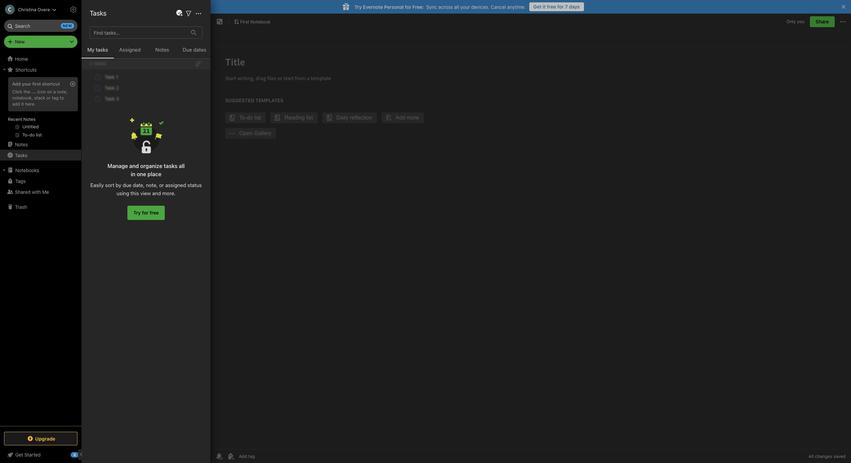 Task type: vqa. For each thing, say whether or not it's contained in the screenshot.
search box in the Main element
no



Task type: locate. For each thing, give the bounding box(es) containing it.
1 vertical spatial the
[[136, 100, 143, 106]]

new task image
[[175, 9, 184, 17]]

for for 7
[[558, 4, 564, 10]]

get for get it free for 7 days
[[534, 4, 542, 10]]

get right anytime.
[[534, 4, 542, 10]]

0 vertical spatial get
[[534, 4, 542, 10]]

note window element
[[211, 14, 851, 464]]

1 vertical spatial it
[[21, 101, 24, 107]]

0 horizontal spatial and
[[129, 163, 139, 169]]

0 horizontal spatial free
[[150, 210, 159, 216]]

evernote
[[363, 4, 383, 10]]

1 horizontal spatial all
[[454, 4, 459, 10]]

try inside button
[[133, 210, 141, 216]]

notes left due
[[155, 47, 169, 53]]

tasks right my
[[96, 47, 108, 53]]

icon on a note, notebook, stack or tag to add it here.
[[12, 89, 68, 107]]

now for just
[[100, 74, 108, 79]]

shortcuts button
[[0, 64, 81, 75]]

tasks
[[96, 47, 108, 53], [164, 163, 178, 169]]

1 vertical spatial your
[[22, 81, 31, 87]]

or inside icon on a note, notebook, stack or tag to add it here.
[[46, 95, 51, 101]]

do
[[90, 100, 97, 106], [108, 100, 114, 106]]

for
[[558, 4, 564, 10], [405, 4, 411, 10], [142, 210, 149, 216]]

share
[[816, 19, 829, 24]]

add
[[12, 101, 20, 107]]

1 horizontal spatial or
[[159, 182, 164, 188]]

it left 7
[[543, 4, 546, 10]]

1 vertical spatial and
[[152, 190, 161, 196]]

2 notes
[[90, 35, 106, 40]]

it inside button
[[543, 4, 546, 10]]

1 horizontal spatial get
[[534, 4, 542, 10]]

get
[[534, 4, 542, 10], [15, 452, 23, 458]]

free
[[547, 4, 556, 10], [150, 210, 159, 216]]

0 vertical spatial and
[[129, 163, 139, 169]]

try
[[355, 4, 362, 10], [133, 210, 141, 216]]

1 horizontal spatial tasks
[[90, 9, 107, 17]]

or up more.
[[159, 182, 164, 188]]

only you
[[787, 19, 805, 24]]

2
[[90, 35, 93, 40]]

note, inside icon on a note, notebook, stack or tag to add it here.
[[57, 89, 68, 94]]

1 horizontal spatial do
[[108, 100, 114, 106]]

or down on
[[46, 95, 51, 101]]

tasks up notebooks
[[15, 152, 27, 158]]

cancel
[[491, 4, 506, 10]]

get for get started
[[15, 452, 23, 458]]

1 vertical spatial tasks
[[164, 163, 178, 169]]

all
[[454, 4, 459, 10], [179, 163, 185, 169]]

0 horizontal spatial do
[[90, 100, 97, 106]]

shared
[[15, 189, 30, 195]]

and right view
[[152, 190, 161, 196]]

1 horizontal spatial note,
[[146, 182, 158, 188]]

get inside the "help and learning task checklist" "field"
[[15, 452, 23, 458]]

try down this
[[133, 210, 141, 216]]

note, inside easily sort by due date, note, or assigned status using this view and more.
[[146, 182, 158, 188]]

tree containing home
[[0, 53, 82, 426]]

1 horizontal spatial tasks
[[164, 163, 178, 169]]

add a reminder image
[[215, 453, 223, 461]]

0 horizontal spatial tasks
[[15, 152, 27, 158]]

notebook
[[251, 19, 271, 24]]

all right across
[[454, 4, 459, 10]]

new
[[15, 39, 25, 45]]

1 horizontal spatial and
[[152, 190, 161, 196]]

now
[[100, 74, 108, 79], [98, 100, 107, 106]]

notes inside button
[[155, 47, 169, 53]]

1 vertical spatial or
[[159, 182, 164, 188]]

date,
[[133, 182, 145, 188]]

0 vertical spatial tasks
[[90, 9, 107, 17]]

Note Editor text field
[[211, 46, 851, 450]]

notes right recent
[[23, 117, 36, 122]]

easily sort by due date, note, or assigned status using this view and more.
[[90, 182, 202, 196]]

0 vertical spatial note,
[[57, 89, 68, 94]]

0 horizontal spatial your
[[22, 81, 31, 87]]

tasks inside manage and organize tasks all in one place
[[164, 163, 178, 169]]

0 vertical spatial the
[[24, 89, 30, 94]]

add
[[12, 81, 21, 87]]

all
[[809, 454, 814, 460]]

shortcut
[[42, 81, 60, 87]]

get left started
[[15, 452, 23, 458]]

you
[[797, 19, 805, 24]]

it inside icon on a note, notebook, stack or tag to add it here.
[[21, 101, 24, 107]]

christina overa
[[18, 7, 50, 12]]

and inside manage and organize tasks all in one place
[[129, 163, 139, 169]]

personal
[[384, 4, 404, 10]]

1 vertical spatial now
[[98, 100, 107, 106]]

0 vertical spatial try
[[355, 4, 362, 10]]

expand notebooks image
[[2, 168, 7, 173]]

2 horizontal spatial for
[[558, 4, 564, 10]]

get started
[[15, 452, 41, 458]]

1 horizontal spatial your
[[461, 4, 470, 10]]

do down list
[[108, 100, 114, 106]]

or for tag
[[46, 95, 51, 101]]

0 vertical spatial it
[[543, 4, 546, 10]]

or inside easily sort by due date, note, or assigned status using this view and more.
[[159, 182, 164, 188]]

Find tasks… text field
[[91, 27, 187, 38]]

it
[[543, 4, 546, 10], [21, 101, 24, 107]]

...
[[31, 89, 36, 94]]

now down to-do list
[[98, 100, 107, 106]]

1 vertical spatial try
[[133, 210, 141, 216]]

for
[[128, 100, 135, 106]]

settings image
[[69, 5, 77, 14]]

0 vertical spatial free
[[547, 4, 556, 10]]

Help and Learning task checklist field
[[0, 450, 82, 461]]

for down view
[[142, 210, 149, 216]]

get it free for 7 days
[[534, 4, 580, 10]]

your up click the ...
[[22, 81, 31, 87]]

1 horizontal spatial for
[[405, 4, 411, 10]]

add tag image
[[227, 453, 235, 461]]

try for free
[[133, 210, 159, 216]]

shared with me link
[[0, 187, 81, 197]]

tasks up 2 notes at the top of page
[[90, 9, 107, 17]]

1 horizontal spatial it
[[543, 4, 546, 10]]

first
[[32, 81, 41, 87]]

0 vertical spatial tasks
[[96, 47, 108, 53]]

future
[[144, 100, 158, 106]]

0 horizontal spatial it
[[21, 101, 24, 107]]

0 horizontal spatial note,
[[57, 89, 68, 94]]

0 vertical spatial now
[[100, 74, 108, 79]]

0 horizontal spatial the
[[24, 89, 30, 94]]

place
[[148, 171, 162, 177]]

my tasks
[[87, 47, 108, 53]]

1 vertical spatial free
[[150, 210, 159, 216]]

it down notebook,
[[21, 101, 24, 107]]

just now
[[90, 74, 108, 79]]

tasks
[[90, 9, 107, 17], [15, 152, 27, 158]]

0 vertical spatial all
[[454, 4, 459, 10]]

0 horizontal spatial tasks
[[96, 47, 108, 53]]

try evernote personal for free: sync across all your devices. cancel anytime.
[[355, 4, 526, 10]]

the left ...
[[24, 89, 30, 94]]

sync
[[426, 4, 437, 10]]

0 horizontal spatial try
[[133, 210, 141, 216]]

for inside button
[[558, 4, 564, 10]]

get inside button
[[534, 4, 542, 10]]

across
[[439, 4, 453, 10]]

on
[[47, 89, 52, 94]]

6
[[74, 453, 76, 458]]

0 horizontal spatial all
[[179, 163, 185, 169]]

due
[[183, 47, 192, 53]]

free left 7
[[547, 4, 556, 10]]

0 horizontal spatial for
[[142, 210, 149, 216]]

note, up to
[[57, 89, 68, 94]]

tasks right organize
[[164, 163, 178, 169]]

try left the evernote on the top left of page
[[355, 4, 362, 10]]

just
[[90, 74, 99, 79]]

tags button
[[0, 176, 81, 187]]

notebooks link
[[0, 165, 81, 176]]

get it free for 7 days button
[[529, 2, 584, 11]]

1 horizontal spatial try
[[355, 4, 362, 10]]

trash
[[15, 204, 27, 210]]

notebook,
[[12, 95, 33, 101]]

overa
[[38, 7, 50, 12]]

dates
[[193, 47, 206, 53]]

click
[[12, 89, 22, 94]]

for left 7
[[558, 4, 564, 10]]

note,
[[57, 89, 68, 94], [146, 182, 158, 188]]

days
[[569, 4, 580, 10]]

do down the to-
[[90, 100, 97, 106]]

free down view
[[150, 210, 159, 216]]

free for for
[[150, 210, 159, 216]]

the
[[24, 89, 30, 94], [136, 100, 143, 106]]

and
[[129, 163, 139, 169], [152, 190, 161, 196]]

in
[[131, 171, 135, 177]]

0 vertical spatial your
[[461, 4, 470, 10]]

me
[[42, 189, 49, 195]]

note, up view
[[146, 182, 158, 188]]

1 vertical spatial get
[[15, 452, 23, 458]]

now right just on the top left
[[100, 74, 108, 79]]

list
[[105, 93, 112, 99]]

notes up tasks 'button'
[[15, 142, 28, 147]]

only
[[787, 19, 796, 24]]

free inside button
[[150, 210, 159, 216]]

1 vertical spatial note,
[[146, 182, 158, 188]]

christina
[[18, 7, 36, 12]]

1 horizontal spatial free
[[547, 4, 556, 10]]

due dates
[[183, 47, 206, 53]]

0 horizontal spatial or
[[46, 95, 51, 101]]

notes
[[96, 20, 115, 28], [155, 47, 169, 53], [23, 117, 36, 122], [15, 142, 28, 147]]

and up in
[[129, 163, 139, 169]]

tree
[[0, 53, 82, 426]]

1 vertical spatial all
[[179, 163, 185, 169]]

1 vertical spatial tasks
[[15, 152, 27, 158]]

0 horizontal spatial get
[[15, 452, 23, 458]]

free inside button
[[547, 4, 556, 10]]

tasks button
[[0, 150, 81, 161]]

0 vertical spatial or
[[46, 95, 51, 101]]

all up assigned
[[179, 163, 185, 169]]

my
[[87, 47, 94, 53]]

group
[[0, 75, 81, 142]]

icon
[[37, 89, 46, 94]]

More actions and view options field
[[193, 9, 203, 18]]

your left devices.
[[461, 4, 470, 10]]

the right for
[[136, 100, 143, 106]]

your inside group
[[22, 81, 31, 87]]

for left free:
[[405, 4, 411, 10]]

my tasks button
[[82, 46, 114, 58]]

try for try for free
[[133, 210, 141, 216]]



Task type: describe. For each thing, give the bounding box(es) containing it.
2 do from the left
[[108, 100, 114, 106]]

changes
[[815, 454, 833, 460]]

trash link
[[0, 202, 81, 212]]

view
[[140, 190, 151, 196]]

try for free button
[[128, 206, 165, 220]]

add your first shortcut
[[12, 81, 60, 87]]

share button
[[810, 16, 835, 27]]

home
[[15, 56, 28, 62]]

new
[[63, 23, 72, 28]]

tags
[[15, 178, 26, 184]]

filter tasks image
[[185, 9, 193, 18]]

new button
[[4, 36, 77, 48]]

Search text field
[[9, 20, 73, 32]]

recent
[[8, 117, 22, 122]]

easily
[[90, 182, 104, 188]]

notes
[[94, 35, 106, 40]]

Account field
[[0, 3, 57, 16]]

7
[[565, 4, 568, 10]]

or for assigned
[[159, 182, 164, 188]]

first notebook
[[240, 19, 271, 24]]

Filter tasks field
[[185, 9, 193, 18]]

to-
[[90, 93, 98, 99]]

more.
[[162, 190, 176, 196]]

sort
[[105, 182, 114, 188]]

status
[[188, 182, 202, 188]]

shared with me
[[15, 189, 49, 195]]

soon
[[116, 100, 126, 106]]

click the ...
[[12, 89, 36, 94]]

now for do
[[98, 100, 107, 106]]

upgrade button
[[4, 432, 77, 446]]

tasks inside 'button'
[[15, 152, 27, 158]]

home link
[[0, 53, 82, 64]]

upgrade
[[35, 436, 55, 442]]

assigned
[[165, 182, 186, 188]]

with
[[32, 189, 41, 195]]

saved
[[834, 454, 846, 460]]

notes up 'notes'
[[96, 20, 115, 28]]

first notebook button
[[232, 17, 273, 27]]

manage
[[108, 163, 128, 169]]

to
[[60, 95, 64, 101]]

anytime.
[[507, 4, 526, 10]]

tag
[[52, 95, 59, 101]]

1 do from the left
[[90, 100, 97, 106]]

assigned button
[[114, 46, 146, 58]]

all inside manage and organize tasks all in one place
[[179, 163, 185, 169]]

all changes saved
[[809, 454, 846, 460]]

a
[[53, 89, 56, 94]]

devices.
[[472, 4, 490, 10]]

due
[[123, 182, 132, 188]]

tasks inside button
[[96, 47, 108, 53]]

for for free:
[[405, 4, 411, 10]]

free for it
[[547, 4, 556, 10]]

assigned
[[119, 47, 141, 53]]

to-do list
[[90, 93, 112, 99]]

untitled
[[90, 53, 108, 58]]

expand note image
[[216, 18, 224, 26]]

organize
[[140, 163, 162, 169]]

first
[[240, 19, 249, 24]]

group containing add your first shortcut
[[0, 75, 81, 142]]

manage and organize tasks all in one place
[[108, 163, 185, 177]]

notebooks
[[15, 167, 39, 173]]

this
[[131, 190, 139, 196]]

1 horizontal spatial the
[[136, 100, 143, 106]]

stack
[[34, 95, 45, 101]]

recent notes
[[8, 117, 36, 122]]

free:
[[413, 4, 424, 10]]

for inside button
[[142, 210, 149, 216]]

new search field
[[9, 20, 74, 32]]

due dates button
[[178, 46, 211, 58]]

the inside group
[[24, 89, 30, 94]]

click to collapse image
[[79, 451, 84, 459]]

here.
[[25, 101, 36, 107]]

try for try evernote personal for free: sync across all your devices. cancel anytime.
[[355, 4, 362, 10]]

notes link
[[0, 139, 81, 150]]

one
[[137, 171, 146, 177]]

notes button
[[146, 46, 178, 58]]

and inside easily sort by due date, note, or assigned status using this view and more.
[[152, 190, 161, 196]]

more actions and view options image
[[194, 9, 203, 18]]

do
[[98, 93, 104, 99]]

started
[[24, 452, 41, 458]]



